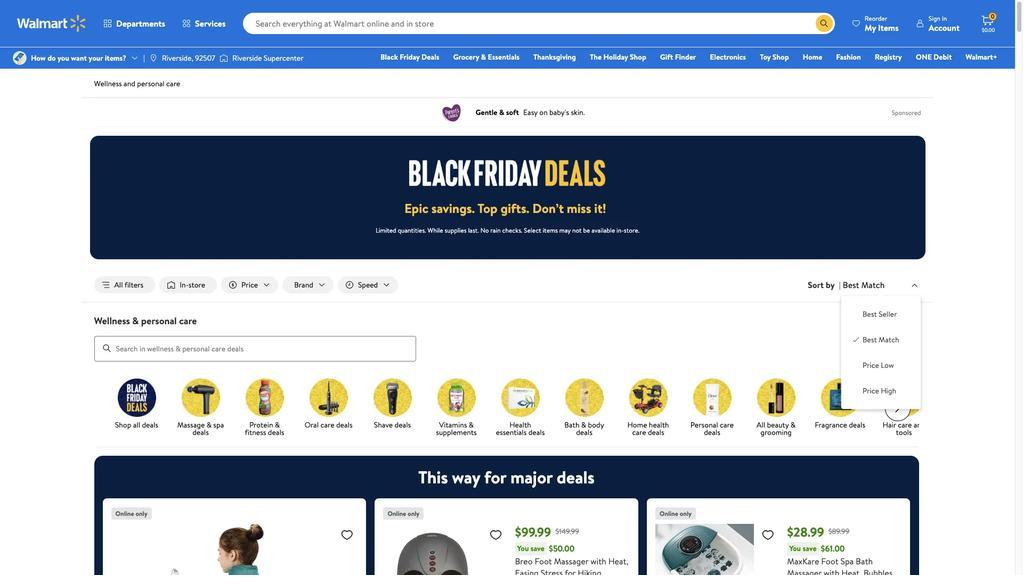 Task type: locate. For each thing, give the bounding box(es) containing it.
3 online only from the left
[[660, 510, 692, 519]]

1 horizontal spatial massager
[[788, 568, 822, 576]]

foot right breo
[[535, 556, 552, 568]]

foot inside you save $50.00 breo foot massager with heat, easing stress for hiking
[[535, 556, 552, 568]]

seller
[[879, 309, 898, 320]]

 image left how
[[13, 51, 27, 65]]

& inside bath & body deals
[[582, 420, 587, 431]]

do
[[48, 53, 56, 63]]

save for $99.99
[[531, 544, 545, 554]]

1 horizontal spatial home
[[803, 52, 823, 62]]

2 foot from the left
[[822, 556, 839, 568]]

Walmart Site-Wide search field
[[243, 13, 836, 34]]

home inside home health care deals
[[628, 420, 648, 431]]

last.
[[468, 226, 479, 235]]

fashion link
[[832, 51, 866, 63]]

deals down oral care deals image
[[336, 420, 353, 431]]

online inside $99.99 'group'
[[388, 510, 406, 519]]

best match inside dropdown button
[[844, 279, 886, 291]]

care inside 'link'
[[321, 420, 335, 431]]

massager down $50.00
[[554, 556, 589, 568]]

match up "best seller"
[[862, 279, 886, 291]]

heat, inside you save $61.00 maxkare foot spa bath massager with heat, bubbles
[[842, 568, 862, 576]]

for right stress
[[565, 568, 576, 576]]

1 horizontal spatial  image
[[220, 53, 228, 63]]

and right 'tools'
[[914, 420, 926, 431]]

fitness
[[245, 427, 266, 438]]

& right grocery
[[481, 52, 486, 62]]

gift finder link
[[656, 51, 701, 63]]

save inside you save $61.00 maxkare foot spa bath massager with heat, bubbles
[[803, 544, 817, 554]]

wellness down items?
[[94, 78, 122, 89]]

0 horizontal spatial all
[[114, 280, 123, 291]]

health essentials deals image
[[502, 379, 540, 417]]

& for vitamins
[[469, 420, 474, 431]]

epic savings. top gifts. don't miss it!
[[405, 199, 607, 218]]

1 vertical spatial best
[[863, 309, 878, 320]]

protein & fitness deals image
[[246, 379, 284, 417]]

rain
[[491, 226, 501, 235]]

| right by
[[840, 279, 841, 291]]

online only inside $28.99 group
[[660, 510, 692, 519]]

1 online from the left
[[115, 510, 134, 519]]

online only for $99.99
[[388, 510, 420, 519]]

deals inside the shave deals link
[[395, 420, 411, 431]]

select
[[524, 226, 542, 235]]

1 vertical spatial |
[[840, 279, 841, 291]]

all left filters
[[114, 280, 123, 291]]

2 wellness from the top
[[94, 315, 130, 328]]

0 horizontal spatial massager
[[554, 556, 589, 568]]

deals left spa at the bottom left of page
[[193, 427, 209, 438]]

hair care and tools link
[[877, 379, 932, 439]]

deals down personal care deals image
[[705, 427, 721, 438]]

deals inside fragrance deals link
[[850, 420, 866, 431]]

1 horizontal spatial for
[[565, 568, 576, 576]]

1 you from the left
[[518, 544, 529, 554]]

wellness & personal care
[[94, 315, 197, 328]]

best right best match radio
[[863, 335, 878, 346]]

only for $28.99
[[680, 510, 692, 519]]

option group
[[850, 305, 913, 401]]

store
[[189, 280, 205, 291]]

& for grocery
[[481, 52, 486, 62]]

$50.00
[[549, 543, 575, 555]]

only inside $28.99 group
[[680, 510, 692, 519]]

this
[[419, 466, 448, 489]]

0 vertical spatial match
[[862, 279, 886, 291]]

& inside massage & spa deals
[[207, 420, 212, 431]]

for
[[485, 466, 507, 489], [565, 568, 576, 576]]

0 vertical spatial best
[[844, 279, 860, 291]]

$89.99
[[829, 527, 850, 537]]

bath & body deals
[[565, 420, 605, 438]]

|
[[143, 53, 145, 63], [840, 279, 841, 291]]

easing
[[515, 568, 539, 576]]

walmart image
[[17, 15, 86, 32]]

2 horizontal spatial online
[[660, 510, 679, 519]]

sort and filter section element
[[81, 268, 935, 302]]

1 vertical spatial price
[[863, 361, 880, 371]]

limited quantities. while supplies last. no rain checks. select items may not be available in-store.
[[376, 226, 640, 235]]

| up the wellness and personal care
[[143, 53, 145, 63]]

sign
[[929, 14, 941, 23]]

and inside hair care and tools
[[914, 420, 926, 431]]

toy shop link
[[756, 51, 794, 63]]

speed button
[[338, 277, 398, 294]]

for inside you save $50.00 breo foot massager with heat, easing stress for hiking
[[565, 568, 576, 576]]

1 vertical spatial and
[[914, 420, 926, 431]]

with right stress
[[591, 556, 607, 568]]

0 horizontal spatial heat,
[[609, 556, 629, 568]]

filters
[[125, 280, 144, 291]]

care down in-store button
[[179, 315, 197, 328]]

price left the low
[[863, 361, 880, 371]]

3 only from the left
[[680, 510, 692, 519]]

heat, inside you save $50.00 breo foot massager with heat, easing stress for hiking
[[609, 556, 629, 568]]

price right store
[[242, 280, 258, 291]]

& inside search field
[[132, 315, 139, 328]]

& inside the protein & fitness deals
[[275, 420, 280, 431]]

online only for $28.99
[[660, 510, 692, 519]]

foot down $61.00
[[822, 556, 839, 568]]

save up maxkare
[[803, 544, 817, 554]]

online only
[[115, 510, 148, 519], [388, 510, 420, 519], [660, 510, 692, 519]]

1 horizontal spatial online only
[[388, 510, 420, 519]]

supercenter
[[264, 53, 304, 63]]

tools
[[897, 427, 913, 438]]

fragrance deals
[[815, 420, 866, 431]]

 image
[[13, 51, 27, 65], [220, 53, 228, 63]]

1 horizontal spatial only
[[408, 510, 420, 519]]

for right way
[[485, 466, 507, 489]]

in-
[[180, 280, 189, 291]]

best match up "best seller"
[[844, 279, 886, 291]]

1 horizontal spatial foot
[[822, 556, 839, 568]]

& right beauty
[[791, 420, 796, 431]]

checks.
[[503, 226, 523, 235]]

bath left body
[[565, 420, 580, 431]]

grooming
[[761, 427, 792, 438]]

0 vertical spatial best match
[[844, 279, 886, 291]]

home link
[[799, 51, 828, 63]]

0 vertical spatial all
[[114, 280, 123, 291]]

fragrance deals image
[[822, 379, 860, 417]]

0 $0.00
[[983, 12, 996, 34]]

you inside you save $61.00 maxkare foot spa bath massager with heat, bubbles
[[790, 544, 802, 554]]

personal care deals image
[[694, 379, 732, 417]]

 image
[[149, 54, 158, 62]]

personal
[[137, 78, 165, 89], [141, 315, 177, 328]]

with left spa
[[824, 568, 840, 576]]

in-store button
[[160, 277, 217, 294]]

0 horizontal spatial only
[[136, 510, 148, 519]]

0 vertical spatial personal
[[137, 78, 165, 89]]

2 vertical spatial price
[[863, 386, 880, 397]]

store.
[[624, 226, 640, 235]]

walmart+ link
[[962, 51, 1003, 63]]

2 online only from the left
[[388, 510, 420, 519]]

protein & fitness deals link
[[237, 379, 293, 439]]

& right protein
[[275, 420, 280, 431]]

shop left all
[[115, 420, 131, 431]]

home down search icon
[[803, 52, 823, 62]]

brand button
[[283, 277, 334, 294]]

1 vertical spatial personal
[[141, 315, 177, 328]]

0 horizontal spatial you
[[518, 544, 529, 554]]

0 horizontal spatial and
[[124, 78, 135, 89]]

shop all deals image
[[118, 379, 156, 417]]

1 horizontal spatial with
[[824, 568, 840, 576]]

only inside $99.99 'group'
[[408, 510, 420, 519]]

0 vertical spatial and
[[124, 78, 135, 89]]

match down seller
[[879, 335, 900, 346]]

online for $99.99
[[388, 510, 406, 519]]

& down filters
[[132, 315, 139, 328]]

care inside search field
[[179, 315, 197, 328]]

wellness up search icon
[[94, 315, 130, 328]]

0 horizontal spatial  image
[[13, 51, 27, 65]]

& left body
[[582, 420, 587, 431]]

shop
[[630, 52, 647, 62], [773, 52, 790, 62], [115, 420, 131, 431]]

with
[[591, 556, 607, 568], [824, 568, 840, 576]]

0 vertical spatial bath
[[565, 420, 580, 431]]

best left seller
[[863, 309, 878, 320]]

sponsored
[[892, 108, 922, 117]]

1 horizontal spatial shop
[[630, 52, 647, 62]]

deals inside oral care deals 'link'
[[336, 420, 353, 431]]

price inside dropdown button
[[242, 280, 258, 291]]

 image right 92507
[[220, 53, 228, 63]]

$28.99
[[788, 523, 825, 542]]

1 horizontal spatial |
[[840, 279, 841, 291]]

2 you from the left
[[790, 544, 802, 554]]

all inside button
[[114, 280, 123, 291]]

spa
[[214, 420, 224, 431]]

electronics
[[710, 52, 747, 62]]

major
[[511, 466, 553, 489]]

you up breo
[[518, 544, 529, 554]]

deals right major
[[557, 466, 595, 489]]

care inside hair care and tools
[[899, 420, 913, 431]]

online only inside group
[[115, 510, 148, 519]]

1 horizontal spatial heat,
[[842, 568, 862, 576]]

1 online only from the left
[[115, 510, 148, 519]]

departments
[[116, 18, 165, 29]]

available
[[592, 226, 616, 235]]

price low
[[863, 361, 895, 371]]

personal care deals link
[[685, 379, 740, 439]]

deals right fitness
[[268, 427, 285, 438]]

foot inside you save $61.00 maxkare foot spa bath massager with heat, bubbles
[[822, 556, 839, 568]]

1 horizontal spatial and
[[914, 420, 926, 431]]

1 horizontal spatial all
[[757, 420, 766, 431]]

deals down bath & body deals image
[[577, 427, 593, 438]]

massage & spa deals
[[177, 420, 224, 438]]

online inside group
[[115, 510, 134, 519]]

1 horizontal spatial save
[[803, 544, 817, 554]]

2 horizontal spatial shop
[[773, 52, 790, 62]]

 image for how do you want your items?
[[13, 51, 27, 65]]

0 horizontal spatial bath
[[565, 420, 580, 431]]

personal for and
[[137, 78, 165, 89]]

deals inside health essentials deals
[[529, 427, 545, 438]]

care right the oral
[[321, 420, 335, 431]]

best match right best match radio
[[863, 335, 900, 346]]

shave
[[374, 420, 393, 431]]

care right hair
[[899, 420, 913, 431]]

price for price low
[[863, 361, 880, 371]]

0 horizontal spatial save
[[531, 544, 545, 554]]

oral care deals link
[[301, 379, 356, 431]]

wellness inside wellness & personal care search field
[[94, 315, 130, 328]]

Wellness & personal care search field
[[81, 315, 935, 362]]

search image
[[103, 345, 111, 353]]

1 save from the left
[[531, 544, 545, 554]]

1 foot from the left
[[535, 556, 552, 568]]

0 horizontal spatial |
[[143, 53, 145, 63]]

health
[[510, 420, 532, 431]]

shave deals
[[374, 420, 411, 431]]

0 vertical spatial wellness
[[94, 78, 122, 89]]

home health care deals link
[[621, 379, 676, 439]]

best right by
[[844, 279, 860, 291]]

one debit
[[917, 52, 953, 62]]

Best Match radio
[[853, 335, 861, 344]]

0 horizontal spatial online
[[115, 510, 134, 519]]

deals right fragrance
[[850, 420, 866, 431]]

hair
[[883, 420, 897, 431]]

account
[[929, 22, 960, 33]]

price left high
[[863, 386, 880, 397]]

wellness for wellness and personal care
[[94, 78, 122, 89]]

2 horizontal spatial only
[[680, 510, 692, 519]]

limited
[[376, 226, 397, 235]]

home for home health care deals
[[628, 420, 648, 431]]

1 vertical spatial wellness
[[94, 315, 130, 328]]

you up maxkare
[[790, 544, 802, 554]]

no
[[481, 226, 489, 235]]

massage & spa deals image
[[182, 379, 220, 417]]

you inside you save $50.00 breo foot massager with heat, easing stress for hiking
[[518, 544, 529, 554]]

want
[[71, 53, 87, 63]]

& inside all beauty & grooming
[[791, 420, 796, 431]]

you
[[518, 544, 529, 554], [790, 544, 802, 554]]

with inside you save $50.00 breo foot massager with heat, easing stress for hiking
[[591, 556, 607, 568]]

1 wellness from the top
[[94, 78, 122, 89]]

massager down $61.00
[[788, 568, 822, 576]]

Search in wellness & personal care deals search field
[[94, 336, 416, 362]]

you for $28.99
[[790, 544, 802, 554]]

vitamins & supplements
[[436, 420, 477, 438]]

0 vertical spatial for
[[485, 466, 507, 489]]

0 horizontal spatial foot
[[535, 556, 552, 568]]

massager
[[554, 556, 589, 568], [788, 568, 822, 576]]

personal down riverside,
[[137, 78, 165, 89]]

personal inside search field
[[141, 315, 177, 328]]

care left health
[[633, 427, 647, 438]]

0 vertical spatial home
[[803, 52, 823, 62]]

0 horizontal spatial with
[[591, 556, 607, 568]]

2 save from the left
[[803, 544, 817, 554]]

don't
[[533, 199, 564, 218]]

shop right holiday
[[630, 52, 647, 62]]

in
[[943, 14, 948, 23]]

shop right "toy"
[[773, 52, 790, 62]]

personal
[[691, 420, 719, 431]]

home health care deals image
[[630, 379, 668, 417]]

only inside group
[[136, 510, 148, 519]]

bath right spa
[[856, 556, 874, 568]]

0 horizontal spatial home
[[628, 420, 648, 431]]

personal down filters
[[141, 315, 177, 328]]

care right personal
[[720, 420, 734, 431]]

deals inside massage & spa deals
[[193, 427, 209, 438]]

riverside
[[232, 53, 262, 63]]

deals right "essentials"
[[529, 427, 545, 438]]

 image for riverside supercenter
[[220, 53, 228, 63]]

0 horizontal spatial online only
[[115, 510, 148, 519]]

1 vertical spatial bath
[[856, 556, 874, 568]]

2 horizontal spatial online only
[[660, 510, 692, 519]]

bath inside bath & body deals
[[565, 420, 580, 431]]

$61.00
[[822, 543, 845, 555]]

& left spa at the bottom left of page
[[207, 420, 212, 431]]

my
[[865, 22, 877, 33]]

supplements
[[436, 427, 477, 438]]

and down items?
[[124, 78, 135, 89]]

3 online from the left
[[660, 510, 679, 519]]

2 online from the left
[[388, 510, 406, 519]]

quantities.
[[398, 226, 426, 235]]

& inside vitamins & supplements
[[469, 420, 474, 431]]

online only inside $99.99 'group'
[[388, 510, 420, 519]]

foot for $99.99
[[535, 556, 552, 568]]

0 vertical spatial price
[[242, 280, 258, 291]]

1 vertical spatial all
[[757, 420, 766, 431]]

1 only from the left
[[136, 510, 148, 519]]

personal care deals
[[691, 420, 734, 438]]

grocery & essentials link
[[449, 51, 525, 63]]

deals down home health care deals 'image'
[[648, 427, 665, 438]]

home left health
[[628, 420, 648, 431]]

your
[[89, 53, 103, 63]]

online inside $28.99 group
[[660, 510, 679, 519]]

deals inside "personal care deals"
[[705, 427, 721, 438]]

deals right all
[[142, 420, 158, 431]]

& right vitamins
[[469, 420, 474, 431]]

all inside all beauty & grooming
[[757, 420, 766, 431]]

riverside supercenter
[[232, 53, 304, 63]]

2 only from the left
[[408, 510, 420, 519]]

1 vertical spatial for
[[565, 568, 576, 576]]

all left beauty
[[757, 420, 766, 431]]

save down $99.99
[[531, 544, 545, 554]]

way
[[452, 466, 481, 489]]

1 vertical spatial home
[[628, 420, 648, 431]]

1 horizontal spatial online
[[388, 510, 406, 519]]

&
[[481, 52, 486, 62], [132, 315, 139, 328], [207, 420, 212, 431], [275, 420, 280, 431], [469, 420, 474, 431], [582, 420, 587, 431], [791, 420, 796, 431]]

deals right shave
[[395, 420, 411, 431]]

0
[[992, 12, 995, 21]]

personal for &
[[141, 315, 177, 328]]

best inside dropdown button
[[844, 279, 860, 291]]

$28.99 group
[[656, 507, 903, 576]]

1 horizontal spatial bath
[[856, 556, 874, 568]]

fashion
[[837, 52, 862, 62]]

save inside you save $50.00 breo foot massager with heat, easing stress for hiking
[[531, 544, 545, 554]]

1 horizontal spatial you
[[790, 544, 802, 554]]



Task type: vqa. For each thing, say whether or not it's contained in the screenshot.
the eligible for 8
no



Task type: describe. For each thing, give the bounding box(es) containing it.
low
[[882, 361, 895, 371]]

deals inside bath & body deals
[[577, 427, 593, 438]]

black friday deals
[[381, 52, 440, 62]]

massager inside you save $61.00 maxkare foot spa bath massager with heat, bubbles
[[788, 568, 822, 576]]

vitamins & supplements image
[[438, 379, 476, 417]]

holiday
[[604, 52, 629, 62]]

walmart+
[[966, 52, 998, 62]]

departments button
[[95, 11, 174, 36]]

black
[[381, 52, 398, 62]]

all for all filters
[[114, 280, 123, 291]]

this way for major deals
[[419, 466, 595, 489]]

one
[[917, 52, 933, 62]]

top
[[478, 199, 498, 218]]

all beauty & grooming image
[[758, 379, 796, 417]]

all filters
[[114, 280, 144, 291]]

hair care and tools image
[[886, 379, 924, 417]]

epic
[[405, 199, 429, 218]]

shave deals image
[[374, 379, 412, 417]]

high
[[882, 386, 897, 397]]

online for $28.99
[[660, 510, 679, 519]]

foot for $28.99
[[822, 556, 839, 568]]

bath & body deals image
[[566, 379, 604, 417]]

toy shop
[[761, 52, 790, 62]]

health
[[649, 420, 670, 431]]

toy
[[761, 52, 771, 62]]

riverside, 92507
[[162, 53, 215, 63]]

may
[[560, 226, 571, 235]]

you save $50.00 breo foot massager with heat, easing stress for hiking
[[515, 543, 629, 576]]

maxkare
[[788, 556, 820, 568]]

1 vertical spatial best match
[[863, 335, 900, 346]]

vitamins
[[439, 420, 467, 431]]

health essentials deals
[[496, 420, 545, 438]]

0 horizontal spatial shop
[[115, 420, 131, 431]]

care inside "personal care deals"
[[720, 420, 734, 431]]

reorder
[[865, 14, 888, 23]]

search icon image
[[821, 19, 829, 28]]

$99.99
[[515, 523, 552, 542]]

savings.
[[432, 199, 475, 218]]

you
[[58, 53, 69, 63]]

all filters button
[[94, 277, 155, 294]]

online only group
[[111, 507, 358, 576]]

1 vertical spatial match
[[879, 335, 900, 346]]

all beauty & grooming link
[[749, 379, 804, 439]]

beauty
[[768, 420, 789, 431]]

the
[[590, 52, 602, 62]]

save for $28.99
[[803, 544, 817, 554]]

sign in to add to favorites list, maxkare foot spa bath massager with heat, bubbles, and vibration, digital temperature control, 16 detachable massage rollers, soothe and comfort feet image
[[762, 529, 775, 542]]

option group containing best seller
[[850, 305, 913, 401]]

Search search field
[[243, 13, 836, 34]]

you save $61.00 maxkare foot spa bath massager with heat, bubbles
[[788, 543, 895, 576]]

& for protein
[[275, 420, 280, 431]]

items
[[543, 226, 558, 235]]

walmart black friday deals for days image
[[410, 160, 606, 187]]

thanksgiving
[[534, 52, 576, 62]]

home health care deals
[[628, 420, 670, 438]]

hair care and tools
[[883, 420, 926, 438]]

deals inside the protein & fitness deals
[[268, 427, 285, 438]]

oral care deals
[[305, 420, 353, 431]]

next slide for chipmodulewithimages list image
[[886, 396, 911, 422]]

price for price
[[242, 280, 258, 291]]

items?
[[105, 53, 126, 63]]

massager inside you save $50.00 breo foot massager with heat, easing stress for hiking
[[554, 556, 589, 568]]

shop all deals link
[[109, 379, 165, 431]]

finder
[[675, 52, 697, 62]]

best match button
[[841, 278, 922, 292]]

the holiday shop
[[590, 52, 647, 62]]

with inside you save $61.00 maxkare foot spa bath massager with heat, bubbles
[[824, 568, 840, 576]]

2 vertical spatial best
[[863, 335, 878, 346]]

best seller
[[863, 309, 898, 320]]

while
[[428, 226, 443, 235]]

$149.99
[[556, 527, 580, 537]]

wellness for wellness & personal care
[[94, 315, 130, 328]]

match inside dropdown button
[[862, 279, 886, 291]]

oral
[[305, 420, 319, 431]]

breo
[[515, 556, 533, 568]]

shave deals link
[[365, 379, 420, 431]]

only for $99.99
[[408, 510, 420, 519]]

deals inside home health care deals
[[648, 427, 665, 438]]

you for $99.99
[[518, 544, 529, 554]]

services button
[[174, 11, 234, 36]]

oral care deals image
[[310, 379, 348, 417]]

friday
[[400, 52, 420, 62]]

home for home
[[803, 52, 823, 62]]

protein & fitness deals
[[245, 420, 285, 438]]

supplies
[[445, 226, 467, 235]]

it!
[[595, 199, 607, 218]]

in-
[[617, 226, 624, 235]]

the holiday shop link
[[586, 51, 652, 63]]

sign in account
[[929, 14, 960, 33]]

price button
[[221, 277, 278, 294]]

deals inside shop all deals link
[[142, 420, 158, 431]]

| inside sort and filter section "element"
[[840, 279, 841, 291]]

miss
[[567, 199, 592, 218]]

sort
[[809, 279, 824, 291]]

$99.99 group
[[384, 507, 630, 576]]

items
[[879, 22, 899, 33]]

sign in to add to favorites list, breo foot massager with heat,  easing stress for hiking, tennis, golf fits feet up to men size 12 image
[[490, 529, 503, 542]]

care down riverside,
[[166, 78, 180, 89]]

sign in to add to favorites list, maxkare large heating pad for back pain relief, 4 heat settings with auto shut-off, 24"x33"- green image
[[341, 529, 354, 542]]

price for price high
[[863, 386, 880, 397]]

& for massage
[[207, 420, 212, 431]]

gift finder
[[661, 52, 697, 62]]

0 horizontal spatial for
[[485, 466, 507, 489]]

not
[[573, 226, 582, 235]]

stress
[[541, 568, 563, 576]]

bath inside you save $61.00 maxkare foot spa bath massager with heat, bubbles
[[856, 556, 874, 568]]

& for bath
[[582, 420, 587, 431]]

care inside home health care deals
[[633, 427, 647, 438]]

& for wellness
[[132, 315, 139, 328]]

vitamins & supplements link
[[429, 379, 484, 439]]

debit
[[934, 52, 953, 62]]

grocery & essentials
[[454, 52, 520, 62]]

all beauty & grooming
[[757, 420, 796, 438]]

all for all beauty & grooming
[[757, 420, 766, 431]]

0 vertical spatial |
[[143, 53, 145, 63]]

92507
[[195, 53, 215, 63]]

by
[[826, 279, 835, 291]]

registry link
[[871, 51, 907, 63]]

gifts.
[[501, 199, 530, 218]]

spa
[[841, 556, 854, 568]]



